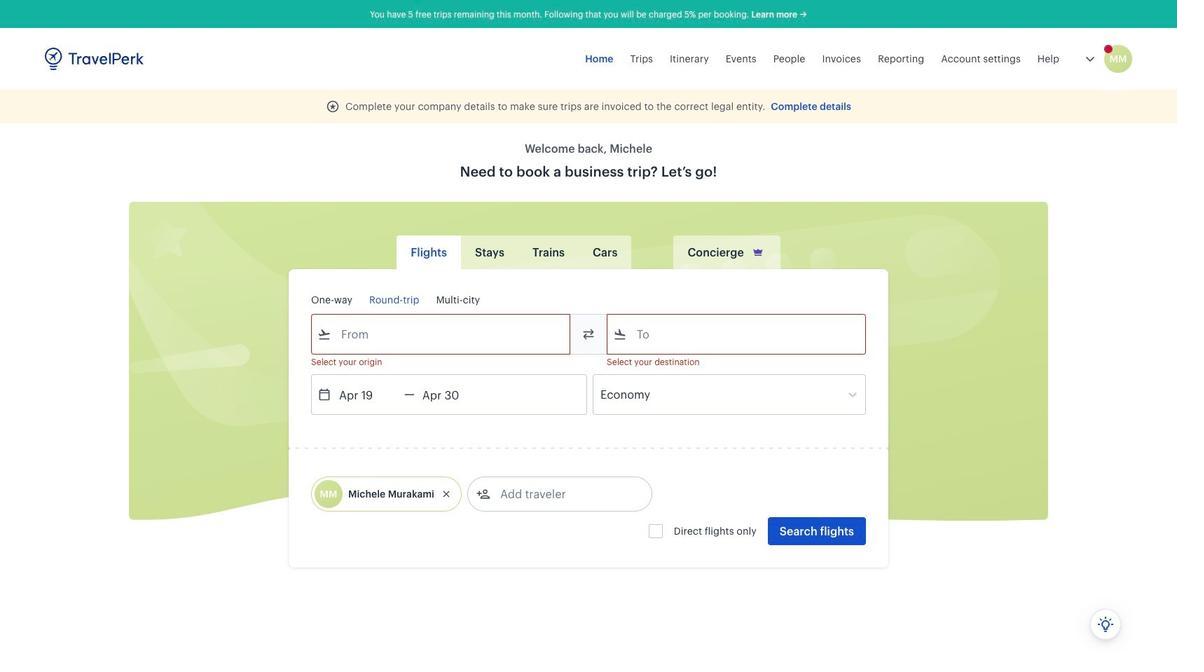 Task type: locate. For each thing, give the bounding box(es) containing it.
Return text field
[[415, 375, 488, 414]]



Task type: vqa. For each thing, say whether or not it's contained in the screenshot.
Add traveler search box
yes



Task type: describe. For each thing, give the bounding box(es) containing it.
Add traveler search field
[[491, 483, 636, 505]]

To search field
[[627, 323, 847, 345]]

Depart text field
[[331, 375, 404, 414]]

From search field
[[331, 323, 552, 345]]



